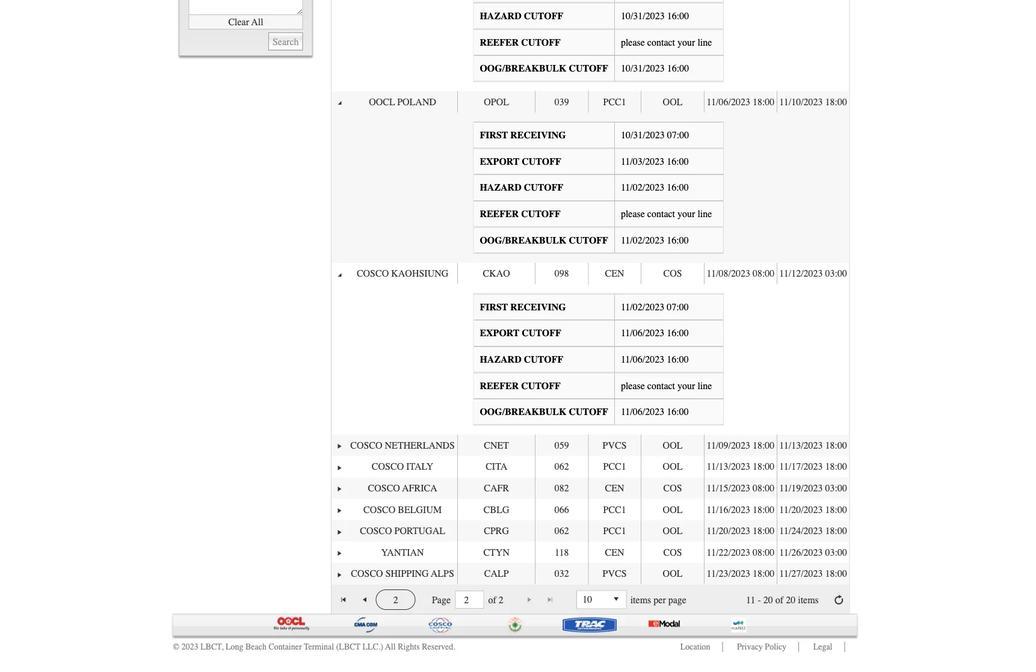 Task type: describe. For each thing, give the bounding box(es) containing it.
page
[[669, 595, 687, 606]]

cen cell for 082
[[588, 478, 641, 500]]

ool for 11/06/2023 18:00 11/10/2023 18:00
[[663, 97, 683, 108]]

cnet cell
[[458, 435, 535, 457]]

066
[[555, 505, 569, 516]]

first receiving for 10/31/2023 07:00
[[480, 130, 566, 141]]

11/06/2023 16:00 for hazard cutoff
[[621, 354, 689, 366]]

11/13/2023 18:00 11/17/2023 18:00
[[707, 462, 848, 473]]

please contact your line for 11/02/2023
[[621, 381, 712, 392]]

08:00 for 11/22/2023 08:00
[[753, 548, 775, 559]]

11
[[747, 595, 756, 606]]

062 cell for cita
[[535, 457, 588, 478]]

11/12/2023
[[780, 269, 823, 280]]

11/02/2023 for first receiving
[[621, 302, 665, 313]]

oog/breakbulk for 10/31/2023
[[480, 235, 567, 246]]

066 cell
[[535, 500, 588, 521]]

3 16:00 from the top
[[667, 156, 689, 167]]

11/06/2023 for export cutoff
[[621, 328, 665, 339]]

0 vertical spatial 11/20/2023
[[780, 505, 823, 516]]

yantian
[[381, 548, 424, 559]]

1 horizontal spatial all
[[385, 643, 396, 653]]

1 oog/breakbulk from the top
[[480, 63, 567, 74]]

1 please contact your line from the top
[[621, 37, 712, 48]]

10/31/2023 07:00
[[621, 130, 689, 141]]

18:00 down 11/16/2023 18:00 11/20/2023 18:00
[[753, 526, 775, 537]]

per
[[654, 595, 666, 606]]

11/23/2023
[[707, 569, 751, 580]]

of 2
[[489, 595, 504, 606]]

pvcs cell for 059
[[588, 435, 641, 457]]

cos cell for 11/22/2023 08:00
[[641, 542, 704, 564]]

cosco italy cell
[[348, 457, 458, 478]]

llc.)
[[363, 643, 384, 653]]

11/24/2023
[[780, 526, 823, 537]]

please for 11/02/2023
[[621, 381, 645, 392]]

062 cell for cprg
[[535, 521, 588, 542]]

pcc1 cell for 11/06/2023 18:00 11/10/2023 18:00
[[588, 91, 641, 113]]

11/06/2023 for hazard cutoff
[[621, 354, 665, 366]]

netherlands
[[385, 440, 455, 452]]

082 cell
[[535, 478, 588, 500]]

cita
[[486, 462, 508, 473]]

0 horizontal spatial 11/20/2023
[[707, 526, 751, 537]]

10/31/2023 for oog/breakbulk cutoff
[[621, 63, 665, 74]]

08:00 for 11/15/2023 08:00
[[753, 483, 775, 494]]

ool cell for 11/16/2023 18:00
[[641, 500, 704, 521]]

©
[[173, 643, 179, 653]]

1 contact from the top
[[648, 37, 676, 48]]

row containing oocl poland
[[332, 91, 850, 113]]

row containing cosco africa
[[332, 478, 850, 500]]

1 reefer from the top
[[480, 37, 519, 48]]

ckao
[[483, 269, 510, 280]]

oocl
[[369, 97, 395, 108]]

row group containing hazard cutoff
[[332, 0, 850, 585]]

please for 10/31/2023
[[621, 209, 645, 220]]

first for 10/31/2023 07:00
[[480, 130, 508, 141]]

go to the previous page image
[[360, 596, 370, 605]]

1 of from the left
[[489, 595, 497, 606]]

container
[[269, 643, 302, 653]]

1 20 from the left
[[764, 595, 774, 606]]

039 cell
[[535, 91, 588, 113]]

1 reefer cutoff from the top
[[480, 37, 561, 48]]

row containing cosco portugal
[[332, 521, 850, 542]]

11/23/2023 18:00 11/27/2023 18:00
[[707, 569, 848, 580]]

10/31/2023 for hazard cutoff
[[621, 11, 665, 22]]

11/22/2023
[[707, 548, 751, 559]]

(lbct
[[336, 643, 361, 653]]

10
[[583, 595, 593, 606]]

ctyn cell
[[458, 542, 535, 564]]

11/06/2023 16:00 for export cutoff
[[621, 328, 689, 339]]

11/17/2023
[[780, 462, 823, 473]]

18:00 up 11/26/2023 03:00 cell
[[826, 526, 848, 537]]

11/06/2023 18:00 11/10/2023 18:00
[[707, 97, 848, 108]]

poland
[[397, 97, 437, 108]]

africa
[[402, 483, 438, 494]]

11/06/2023 inside "row"
[[707, 97, 751, 108]]

privacy policy link
[[738, 643, 787, 653]]

18:00 down 11/15/2023 08:00 11/19/2023 03:00
[[753, 505, 775, 516]]

11/09/2023 18:00 cell
[[704, 435, 777, 457]]

rights
[[398, 643, 420, 653]]

pcc1 for 11/16/2023
[[604, 505, 627, 516]]

cprg
[[484, 526, 509, 537]]

© 2023 lbct, long beach container terminal (lbct llc.) all rights reserved.
[[173, 643, 456, 653]]

reserved.
[[422, 643, 456, 653]]

reefer cutoff for 10/31/2023 07:00
[[480, 209, 561, 220]]

opol
[[484, 97, 509, 108]]

ool for 11/09/2023 18:00 11/13/2023 18:00
[[663, 440, 683, 452]]

098 cell
[[535, 263, 588, 285]]

8 16:00 from the top
[[667, 407, 689, 418]]

11/16/2023 18:00 11/20/2023 18:00
[[707, 505, 848, 516]]

cosco for cosco italy
[[372, 462, 404, 473]]

1 items from the left
[[631, 595, 652, 606]]

2 items from the left
[[798, 595, 819, 606]]

hazard cutoff for 10/31/2023 16:00
[[480, 11, 564, 22]]

beach
[[246, 643, 267, 653]]

ool cell for 11/13/2023 18:00
[[641, 457, 704, 478]]

first for 11/02/2023 07:00
[[480, 302, 508, 313]]

062 for cita
[[555, 462, 569, 473]]

11/19/2023
[[780, 483, 823, 494]]

11/08/2023
[[707, 269, 751, 280]]

reefer for 10/31/2023
[[480, 209, 519, 220]]

clear all button
[[189, 15, 303, 30]]

cosco for cosco africa
[[368, 483, 400, 494]]

11/03/2023 16:00
[[621, 156, 689, 167]]

legal link
[[814, 643, 833, 653]]

11/02/2023 for oog/breakbulk cutoff
[[621, 235, 665, 246]]

2023
[[182, 643, 198, 653]]

cafr
[[484, 483, 509, 494]]

11/27/2023 18:00 cell
[[777, 564, 850, 585]]

italy
[[407, 462, 434, 473]]

terminal
[[304, 643, 334, 653]]

cosco italy
[[372, 462, 434, 473]]

11/13/2023 18:00 cell up 11/15/2023
[[704, 457, 777, 478]]

2 16:00 from the top
[[668, 63, 689, 74]]

cosco kaohsiung
[[357, 269, 449, 280]]

cafr cell
[[458, 478, 535, 500]]

11/22/2023 08:00 11/26/2023 03:00
[[707, 548, 848, 559]]

11/10/2023
[[780, 97, 823, 108]]

hazard for 11/02/2023 16:00
[[480, 183, 522, 194]]

cprg cell
[[458, 521, 535, 542]]

062 for cprg
[[555, 526, 569, 537]]

cnet
[[484, 440, 509, 452]]

18:00 up 11/19/2023 03:00 cell
[[826, 462, 848, 473]]

11/13/2023 18:00 cell up 11/17/2023
[[777, 435, 850, 457]]

cosco netherlands cell
[[348, 435, 458, 457]]

11/15/2023
[[707, 483, 751, 494]]

cosco belgium
[[364, 505, 442, 516]]

18:00 up 11/15/2023 08:00 11/19/2023 03:00
[[753, 462, 775, 473]]

7 16:00 from the top
[[667, 354, 689, 366]]

ool cell for 11/20/2023 18:00
[[641, 521, 704, 542]]

ool for 11/16/2023 18:00 11/20/2023 18:00
[[663, 505, 683, 516]]

receiving for 10/31/2023 07:00
[[511, 130, 566, 141]]

059
[[555, 440, 569, 452]]

belgium
[[398, 505, 442, 516]]

ool for 11/23/2023 18:00 11/27/2023 18:00
[[663, 569, 683, 580]]

all inside button
[[251, 17, 263, 28]]

11/06/2023 for oog/breakbulk cutoff
[[621, 407, 665, 418]]

059 cell
[[535, 435, 588, 457]]

hazard for 11/06/2023 16:00
[[480, 354, 522, 366]]

5 16:00 from the top
[[667, 235, 689, 246]]

ool for 11/13/2023 18:00 11/17/2023 18:00
[[663, 462, 683, 473]]

hazard cutoff for 11/06/2023 16:00
[[480, 354, 564, 366]]

cosco portugal cell
[[348, 521, 458, 542]]

line for 10/31/2023 07:00
[[698, 209, 712, 220]]

opol cell
[[458, 91, 535, 113]]

ool cell for 11/23/2023 18:00
[[641, 564, 704, 585]]

11/02/2023 16:00 for hazard cutoff
[[621, 183, 689, 194]]

cen for 098
[[605, 269, 625, 280]]

11/22/2023 08:00 cell
[[704, 542, 777, 564]]

03:00 for 11/15/2023 08:00 11/19/2023 03:00
[[826, 483, 848, 494]]

11/12/2023 03:00 cell
[[777, 263, 850, 285]]

11/20/2023 18:00 cell up 11/22/2023
[[704, 521, 777, 542]]

11/20/2023 18:00 11/24/2023 18:00
[[707, 526, 848, 537]]

18:00 down 11/19/2023 03:00 cell
[[826, 505, 848, 516]]

11/09/2023
[[707, 440, 751, 452]]

cos for 11/08/2023 08:00 11/12/2023 03:00
[[664, 269, 682, 280]]

1 16:00 from the top
[[668, 11, 689, 22]]

11/02/2023 07:00
[[621, 302, 689, 313]]

11/15/2023 08:00 11/19/2023 03:00
[[707, 483, 848, 494]]

lbct,
[[201, 643, 224, 653]]

ctyn
[[484, 548, 510, 559]]

ckao cell
[[458, 263, 535, 285]]

cita cell
[[458, 457, 535, 478]]

your for 10/31/2023 07:00
[[678, 209, 696, 220]]

cosco belgium cell
[[348, 500, 458, 521]]

11/24/2023 18:00 cell
[[777, 521, 850, 542]]

ool cell for 11/09/2023 18:00
[[641, 435, 704, 457]]

first receiving for 11/02/2023 07:00
[[480, 302, 566, 313]]

row containing cosco shipping alps
[[332, 564, 850, 585]]



Task type: vqa. For each thing, say whether or not it's contained in the screenshot.


Task type: locate. For each thing, give the bounding box(es) containing it.
oog/breakbulk for 11/02/2023
[[480, 407, 567, 418]]

1 07:00 from the top
[[668, 130, 689, 141]]

11/08/2023 08:00 cell
[[704, 263, 777, 285]]

0 vertical spatial your
[[678, 37, 696, 48]]

3 row from the top
[[332, 435, 850, 457]]

2 vertical spatial 03:00
[[826, 548, 848, 559]]

1 cen from the top
[[605, 269, 625, 280]]

1 line from the top
[[698, 37, 712, 48]]

1 ool from the top
[[663, 97, 683, 108]]

row group
[[332, 0, 850, 585]]

11/02/2023
[[621, 183, 665, 194], [621, 235, 665, 246], [621, 302, 665, 313]]

1 vertical spatial 062
[[555, 526, 569, 537]]

0 vertical spatial contact
[[648, 37, 676, 48]]

2 vertical spatial your
[[678, 381, 696, 392]]

cos for 11/22/2023 08:00 11/26/2023 03:00
[[664, 548, 682, 559]]

export down ckao cell
[[480, 328, 520, 339]]

oog/breakbulk cutoff for 11/02/2023 16:00
[[480, 235, 609, 246]]

08:00
[[753, 269, 775, 280], [753, 483, 775, 494], [753, 548, 775, 559]]

062 cell up 082 at the right of the page
[[535, 457, 588, 478]]

pcc1 cell
[[588, 91, 641, 113], [588, 457, 641, 478], [588, 500, 641, 521], [588, 521, 641, 542]]

calp cell
[[458, 564, 535, 585]]

062
[[555, 462, 569, 473], [555, 526, 569, 537]]

1 vertical spatial first
[[480, 302, 508, 313]]

cosco down cosco africa 'cell'
[[364, 505, 396, 516]]

062 down 059 "cell"
[[555, 462, 569, 473]]

3 hazard cutoff from the top
[[480, 354, 564, 366]]

cos cell up 11/02/2023 07:00
[[641, 263, 704, 285]]

2 please from the top
[[621, 209, 645, 220]]

1 062 from the top
[[555, 462, 569, 473]]

3 contact from the top
[[648, 381, 676, 392]]

location link
[[681, 643, 711, 653]]

cos up page
[[664, 548, 682, 559]]

cen
[[605, 269, 625, 280], [605, 483, 625, 494], [605, 548, 625, 559]]

1 horizontal spatial 20
[[786, 595, 796, 606]]

062 cell up 118
[[535, 521, 588, 542]]

contact for 11/02/2023
[[648, 381, 676, 392]]

1 2 from the left
[[394, 595, 398, 606]]

all right llc.)
[[385, 643, 396, 653]]

reefer up the opol
[[480, 37, 519, 48]]

0 vertical spatial please
[[621, 37, 645, 48]]

2 first from the top
[[480, 302, 508, 313]]

2 of from the left
[[776, 595, 784, 606]]

1 vertical spatial pvcs cell
[[588, 564, 641, 585]]

1 vertical spatial your
[[678, 209, 696, 220]]

3 pcc1 from the top
[[604, 505, 627, 516]]

cen up 11/02/2023 07:00
[[605, 269, 625, 280]]

shipping
[[386, 569, 429, 580]]

1 vertical spatial 03:00
[[826, 483, 848, 494]]

reefer cutoff
[[480, 37, 561, 48], [480, 209, 561, 220], [480, 381, 561, 392]]

11/06/2023 16:00 for oog/breakbulk cutoff
[[621, 407, 689, 418]]

cosco down cosco belgium cell
[[360, 526, 392, 537]]

1 export cutoff from the top
[[480, 156, 562, 167]]

cos
[[664, 269, 682, 280], [664, 483, 682, 494], [664, 548, 682, 559]]

0 vertical spatial 062
[[555, 462, 569, 473]]

03:00 for 11/22/2023 08:00 11/26/2023 03:00
[[826, 548, 848, 559]]

0 vertical spatial 11/02/2023
[[621, 183, 665, 194]]

11/03/2023
[[621, 156, 665, 167]]

pcc1 for 11/06/2023
[[604, 97, 627, 108]]

0 horizontal spatial items
[[631, 595, 652, 606]]

6 16:00 from the top
[[667, 328, 689, 339]]

row containing cosco netherlands
[[332, 435, 850, 457]]

items down 11/27/2023 18:00 cell
[[798, 595, 819, 606]]

contact
[[648, 37, 676, 48], [648, 209, 676, 220], [648, 381, 676, 392]]

3 cen cell from the top
[[588, 542, 641, 564]]

11/06/2023
[[707, 97, 751, 108], [621, 328, 665, 339], [621, 354, 665, 366], [621, 407, 665, 418]]

cosco up 'cosco italy'
[[351, 440, 383, 452]]

first receiving down ckao
[[480, 302, 566, 313]]

pvcs
[[603, 440, 627, 452], [603, 569, 627, 580]]

1 vertical spatial line
[[698, 209, 712, 220]]

pcc1 cell for 11/13/2023 18:00 11/17/2023 18:00
[[588, 457, 641, 478]]

07:00 for 10/31/2023 07:00
[[668, 130, 689, 141]]

10/31/2023 for first receiving
[[621, 130, 665, 141]]

2 pcc1 cell from the top
[[588, 457, 641, 478]]

0 vertical spatial pvcs cell
[[588, 435, 641, 457]]

0 vertical spatial please contact your line
[[621, 37, 712, 48]]

1 vertical spatial export cutoff
[[480, 328, 562, 339]]

reefer up ckao
[[480, 209, 519, 220]]

03:00
[[826, 269, 848, 280], [826, 483, 848, 494], [826, 548, 848, 559]]

18:00 up "refresh" icon on the right of the page
[[826, 569, 848, 580]]

your for 11/02/2023 07:00
[[678, 381, 696, 392]]

1 vertical spatial please contact your line
[[621, 209, 712, 220]]

0 vertical spatial cos cell
[[641, 263, 704, 285]]

1 vertical spatial pvcs
[[603, 569, 627, 580]]

2 vertical spatial please
[[621, 381, 645, 392]]

0 vertical spatial 10/31/2023
[[621, 11, 665, 22]]

2 vertical spatial hazard cutoff
[[480, 354, 564, 366]]

oog/breakbulk cutoff up 098 cell
[[480, 235, 609, 246]]

pcc1 cell for 11/20/2023 18:00 11/24/2023 18:00
[[588, 521, 641, 542]]

oog/breakbulk up ckao
[[480, 235, 567, 246]]

pcc1 for 11/13/2023
[[604, 462, 627, 473]]

1 vertical spatial cen
[[605, 483, 625, 494]]

18:00 up 11/13/2023 18:00 11/17/2023 18:00
[[753, 440, 775, 452]]

1 vertical spatial cos
[[664, 483, 682, 494]]

2 vertical spatial line
[[698, 381, 712, 392]]

Enter container numbers and/ or booking numbers.  text field
[[189, 0, 303, 15]]

1 vertical spatial export
[[480, 328, 520, 339]]

oog/breakbulk up the opol
[[480, 63, 567, 74]]

ool for 11/20/2023 18:00 11/24/2023 18:00
[[663, 526, 683, 537]]

3 cos cell from the top
[[641, 542, 704, 564]]

0 vertical spatial export cutoff
[[480, 156, 562, 167]]

1 cos from the top
[[664, 269, 682, 280]]

3 please from the top
[[621, 381, 645, 392]]

first receiving down the opol
[[480, 130, 566, 141]]

2 ool cell from the top
[[641, 435, 704, 457]]

please contact your line for 10/31/2023
[[621, 209, 712, 220]]

1 horizontal spatial 11/13/2023
[[780, 440, 823, 452]]

ool cell for 11/06/2023 18:00
[[641, 91, 704, 113]]

cosco down cosco italy cell
[[368, 483, 400, 494]]

2 pvcs from the top
[[603, 569, 627, 580]]

1 horizontal spatial 11/20/2023
[[780, 505, 823, 516]]

privacy policy
[[738, 643, 787, 653]]

0 vertical spatial reefer cutoff
[[480, 37, 561, 48]]

032
[[555, 569, 569, 580]]

07:00
[[668, 130, 689, 141], [667, 302, 689, 313]]

1 vertical spatial oog/breakbulk
[[480, 235, 567, 246]]

3 oog/breakbulk from the top
[[480, 407, 567, 418]]

2 cen cell from the top
[[588, 478, 641, 500]]

please contact your line
[[621, 37, 712, 48], [621, 209, 712, 220], [621, 381, 712, 392]]

cen right 118
[[605, 548, 625, 559]]

1 horizontal spatial items
[[798, 595, 819, 606]]

pcc1 for 11/20/2023
[[604, 526, 627, 537]]

1 vertical spatial 062 cell
[[535, 521, 588, 542]]

1 vertical spatial 11/20/2023
[[707, 526, 751, 537]]

yantian cell
[[348, 542, 458, 564]]

2 vertical spatial cen cell
[[588, 542, 641, 564]]

0 vertical spatial receiving
[[511, 130, 566, 141]]

cosco africa cell
[[348, 478, 458, 500]]

0 vertical spatial 07:00
[[668, 130, 689, 141]]

1 hazard cutoff from the top
[[480, 11, 564, 22]]

11/13/2023 18:00 cell
[[777, 435, 850, 457], [704, 457, 777, 478]]

3 please contact your line from the top
[[621, 381, 712, 392]]

cosco portugal
[[360, 526, 446, 537]]

2 11/02/2023 16:00 from the top
[[621, 235, 689, 246]]

2 20 from the left
[[786, 595, 796, 606]]

contact for 10/31/2023
[[648, 209, 676, 220]]

pvcs cell up 10
[[588, 564, 641, 585]]

0 vertical spatial all
[[251, 17, 263, 28]]

policy
[[765, 643, 787, 653]]

2 vertical spatial cos
[[664, 548, 682, 559]]

11/16/2023 18:00 cell
[[704, 500, 777, 521]]

0 horizontal spatial 11/13/2023
[[707, 462, 751, 473]]

cen for 082
[[605, 483, 625, 494]]

11/19/2023 03:00 cell
[[777, 478, 850, 500]]

2 cos cell from the top
[[641, 478, 704, 500]]

11 - 20 of 20 items
[[747, 595, 819, 606]]

118 cell
[[535, 542, 588, 564]]

1 please from the top
[[621, 37, 645, 48]]

first down ckao cell
[[480, 302, 508, 313]]

items per page
[[631, 595, 687, 606]]

cos cell for 11/08/2023 08:00
[[641, 263, 704, 285]]

11/26/2023
[[780, 548, 823, 559]]

cen right 082 at the right of the page
[[605, 483, 625, 494]]

03:00 for 11/08/2023 08:00 11/12/2023 03:00
[[826, 269, 848, 280]]

11/20/2023 up 11/24/2023
[[780, 505, 823, 516]]

1 vertical spatial oog/breakbulk cutoff
[[480, 235, 609, 246]]

4 ool cell from the top
[[641, 500, 704, 521]]

1 vertical spatial hazard
[[480, 183, 522, 194]]

cosco up the go to the previous page image
[[351, 569, 383, 580]]

cos cell
[[641, 263, 704, 285], [641, 478, 704, 500], [641, 542, 704, 564]]

1 export from the top
[[480, 156, 520, 167]]

03:00 right 11/12/2023
[[826, 269, 848, 280]]

1 11/06/2023 16:00 from the top
[[621, 328, 689, 339]]

082
[[555, 483, 569, 494]]

1 vertical spatial 11/02/2023 16:00
[[621, 235, 689, 246]]

11/10/2023 18:00 cell
[[777, 91, 850, 113]]

0 vertical spatial 11/02/2023 16:00
[[621, 183, 689, 194]]

2 vertical spatial contact
[[648, 381, 676, 392]]

2 pcc1 from the top
[[604, 462, 627, 473]]

062 cell
[[535, 457, 588, 478], [535, 521, 588, 542]]

2 down calp
[[499, 595, 504, 606]]

16:00
[[668, 11, 689, 22], [668, 63, 689, 74], [667, 156, 689, 167], [667, 183, 689, 194], [667, 235, 689, 246], [667, 328, 689, 339], [667, 354, 689, 366], [667, 407, 689, 418]]

portugal
[[395, 526, 446, 537]]

1 cos cell from the top
[[641, 263, 704, 285]]

1 vertical spatial 11/06/2023 16:00
[[621, 354, 689, 366]]

privacy
[[738, 643, 763, 653]]

0 vertical spatial 10/31/2023 16:00
[[621, 11, 689, 22]]

08:00 up 11/23/2023 18:00 11/27/2023 18:00
[[753, 548, 775, 559]]

None submit
[[268, 33, 303, 51]]

4 pcc1 cell from the top
[[588, 521, 641, 542]]

11/15/2023 08:00 cell
[[704, 478, 777, 500]]

11/16/2023
[[707, 505, 751, 516]]

0 horizontal spatial all
[[251, 17, 263, 28]]

2 vertical spatial 11/06/2023 16:00
[[621, 407, 689, 418]]

2 oog/breakbulk cutoff from the top
[[480, 235, 609, 246]]

6 ool cell from the top
[[641, 564, 704, 585]]

11/06/2023 18:00 cell
[[704, 91, 777, 113]]

1 vertical spatial 10/31/2023
[[621, 63, 665, 74]]

cen cell for 098
[[588, 263, 641, 285]]

cos cell for 11/15/2023 08:00
[[641, 478, 704, 500]]

cosco shipping alps
[[351, 569, 455, 580]]

1 receiving from the top
[[511, 130, 566, 141]]

1 062 cell from the top
[[535, 457, 588, 478]]

refresh image
[[835, 596, 844, 605]]

go to the first page image
[[339, 596, 349, 605]]

pvcs cell for 032
[[588, 564, 641, 585]]

pvcs cell
[[588, 435, 641, 457], [588, 564, 641, 585]]

legal
[[814, 643, 833, 653]]

pcc1
[[604, 97, 627, 108], [604, 462, 627, 473], [604, 505, 627, 516], [604, 526, 627, 537]]

3 ool cell from the top
[[641, 457, 704, 478]]

0 vertical spatial oog/breakbulk cutoff
[[480, 63, 609, 74]]

row containing yantian
[[332, 542, 850, 564]]

11/13/2023 up 11/17/2023
[[780, 440, 823, 452]]

cos cell up page
[[641, 542, 704, 564]]

3 cen from the top
[[605, 548, 625, 559]]

4 pcc1 from the top
[[604, 526, 627, 537]]

0 vertical spatial hazard cutoff
[[480, 11, 564, 22]]

items left per
[[631, 595, 652, 606]]

0 vertical spatial oog/breakbulk
[[480, 63, 567, 74]]

reefer for 11/02/2023
[[480, 381, 519, 392]]

11/20/2023 up 11/22/2023
[[707, 526, 751, 537]]

3 cos from the top
[[664, 548, 682, 559]]

2 vertical spatial reefer
[[480, 381, 519, 392]]

0 vertical spatial cen cell
[[588, 263, 641, 285]]

1 first receiving from the top
[[480, 130, 566, 141]]

oocl poland
[[369, 97, 437, 108]]

cosco for cosco portugal
[[360, 526, 392, 537]]

0 vertical spatial 03:00
[[826, 269, 848, 280]]

cblg
[[484, 505, 510, 516]]

0 vertical spatial line
[[698, 37, 712, 48]]

2 vertical spatial 08:00
[[753, 548, 775, 559]]

3 line from the top
[[698, 381, 712, 392]]

row containing cosco kaohsiung
[[332, 263, 850, 285]]

calp
[[484, 569, 509, 580]]

2 vertical spatial oog/breakbulk
[[480, 407, 567, 418]]

export for 11/03/2023 16:00
[[480, 156, 520, 167]]

2 vertical spatial cen
[[605, 548, 625, 559]]

2 11/06/2023 16:00 from the top
[[621, 354, 689, 366]]

0 horizontal spatial 20
[[764, 595, 774, 606]]

1 vertical spatial 11/13/2023
[[707, 462, 751, 473]]

-
[[758, 595, 762, 606]]

4 ool from the top
[[663, 505, 683, 516]]

location
[[681, 643, 711, 653]]

2 vertical spatial hazard
[[480, 354, 522, 366]]

cosco africa
[[368, 483, 438, 494]]

export cutoff for 11/03/2023 16:00
[[480, 156, 562, 167]]

1 row from the top
[[332, 91, 850, 113]]

18:00 up 11/17/2023 18:00 cell
[[826, 440, 848, 452]]

11/27/2023
[[780, 569, 823, 580]]

20
[[764, 595, 774, 606], [786, 595, 796, 606]]

cen cell up 11/02/2023 07:00
[[588, 263, 641, 285]]

export cutoff for 11/06/2023 16:00
[[480, 328, 562, 339]]

0 vertical spatial pvcs
[[603, 440, 627, 452]]

0 horizontal spatial of
[[489, 595, 497, 606]]

11/20/2023 18:00 cell up 11/24/2023
[[777, 500, 850, 521]]

10/31/2023 16:00 for hazard cutoff
[[621, 11, 689, 22]]

1 horizontal spatial of
[[776, 595, 784, 606]]

2
[[394, 595, 398, 606], [499, 595, 504, 606]]

cosco down the cosco netherlands cell
[[372, 462, 404, 473]]

cen cell right 082 at the right of the page
[[588, 478, 641, 500]]

first down opol cell
[[480, 130, 508, 141]]

oog/breakbulk
[[480, 63, 567, 74], [480, 235, 567, 246], [480, 407, 567, 418]]

pvcs for 032
[[603, 569, 627, 580]]

11/02/2023 16:00 for oog/breakbulk cutoff
[[621, 235, 689, 246]]

2 vertical spatial 11/02/2023
[[621, 302, 665, 313]]

hazard cutoff for 11/02/2023 16:00
[[480, 183, 564, 194]]

oog/breakbulk cutoff up 059 "cell"
[[480, 407, 609, 418]]

1 pcc1 from the top
[[604, 97, 627, 108]]

2 oog/breakbulk from the top
[[480, 235, 567, 246]]

first
[[480, 130, 508, 141], [480, 302, 508, 313]]

08:00 right 11/08/2023
[[753, 269, 775, 280]]

11/13/2023
[[780, 440, 823, 452], [707, 462, 751, 473]]

cen cell
[[588, 263, 641, 285], [588, 478, 641, 500], [588, 542, 641, 564]]

2 10/31/2023 16:00 from the top
[[621, 63, 689, 74]]

2 hazard cutoff from the top
[[480, 183, 564, 194]]

2 vertical spatial 10/31/2023
[[621, 130, 665, 141]]

cosco for cosco shipping alps
[[351, 569, 383, 580]]

receiving down 098 cell
[[511, 302, 566, 313]]

1 vertical spatial 08:00
[[753, 483, 775, 494]]

1 vertical spatial contact
[[648, 209, 676, 220]]

3 reefer cutoff from the top
[[480, 381, 561, 392]]

1 your from the top
[[678, 37, 696, 48]]

2 cos from the top
[[664, 483, 682, 494]]

11/26/2023 03:00 cell
[[777, 542, 850, 564]]

row containing cosco belgium
[[332, 500, 850, 521]]

line for 11/02/2023 07:00
[[698, 381, 712, 392]]

cos for 11/15/2023 08:00 11/19/2023 03:00
[[664, 483, 682, 494]]

03:00 down '11/24/2023 18:00' cell
[[826, 548, 848, 559]]

pcc1 cell for 11/16/2023 18:00 11/20/2023 18:00
[[588, 500, 641, 521]]

of right 2 field
[[489, 595, 497, 606]]

039
[[555, 97, 569, 108]]

3 your from the top
[[678, 381, 696, 392]]

0 horizontal spatial 2
[[394, 595, 398, 606]]

0 vertical spatial hazard
[[480, 11, 522, 22]]

cos left 11/15/2023
[[664, 483, 682, 494]]

03:00 down 11/17/2023 18:00 cell
[[826, 483, 848, 494]]

export down opol cell
[[480, 156, 520, 167]]

1 vertical spatial 07:00
[[667, 302, 689, 313]]

your
[[678, 37, 696, 48], [678, 209, 696, 220], [678, 381, 696, 392]]

long
[[226, 643, 243, 653]]

0 vertical spatial first
[[480, 130, 508, 141]]

11/20/2023 18:00 cell
[[777, 500, 850, 521], [704, 521, 777, 542]]

2 03:00 from the top
[[826, 483, 848, 494]]

2 export cutoff from the top
[[480, 328, 562, 339]]

11/20/2023
[[780, 505, 823, 516], [707, 526, 751, 537]]

0 vertical spatial reefer
[[480, 37, 519, 48]]

2 receiving from the top
[[511, 302, 566, 313]]

oog/breakbulk up cnet
[[480, 407, 567, 418]]

0 vertical spatial cos
[[664, 269, 682, 280]]

11/09/2023 18:00 11/13/2023 18:00
[[707, 440, 848, 452]]

1 vertical spatial hazard cutoff
[[480, 183, 564, 194]]

2 2 from the left
[[499, 595, 504, 606]]

20 down 11/27/2023
[[786, 595, 796, 606]]

1 10/31/2023 16:00 from the top
[[621, 11, 689, 22]]

0 vertical spatial export
[[480, 156, 520, 167]]

0 vertical spatial 08:00
[[753, 269, 775, 280]]

tree grid
[[332, 0, 850, 585]]

118
[[555, 548, 569, 559]]

cen cell right 118
[[588, 542, 641, 564]]

0 vertical spatial 062 cell
[[535, 457, 588, 478]]

1 vertical spatial 11/02/2023
[[621, 235, 665, 246]]

pvcs right 059
[[603, 440, 627, 452]]

oog/breakbulk cutoff for 10/31/2023 16:00
[[480, 63, 609, 74]]

cen for 118
[[605, 548, 625, 559]]

6 ool from the top
[[663, 569, 683, 580]]

18:00 down 11/22/2023 08:00 11/26/2023 03:00
[[753, 569, 775, 580]]

5 ool cell from the top
[[641, 521, 704, 542]]

1 ool cell from the top
[[641, 91, 704, 113]]

11/17/2023 18:00 cell
[[777, 457, 850, 478]]

1 11/02/2023 from the top
[[621, 183, 665, 194]]

please
[[621, 37, 645, 48], [621, 209, 645, 220], [621, 381, 645, 392]]

2 row from the top
[[332, 263, 850, 285]]

cos cell left 11/15/2023
[[641, 478, 704, 500]]

2 your from the top
[[678, 209, 696, 220]]

1 vertical spatial cos cell
[[641, 478, 704, 500]]

10/31/2023 16:00 for oog/breakbulk cutoff
[[621, 63, 689, 74]]

receiving down 039 'cell'
[[511, 130, 566, 141]]

export for 11/06/2023 16:00
[[480, 328, 520, 339]]

10/31/2023
[[621, 11, 665, 22], [621, 63, 665, 74], [621, 130, 665, 141]]

0 vertical spatial first receiving
[[480, 130, 566, 141]]

reefer up cnet
[[480, 381, 519, 392]]

3 hazard from the top
[[480, 354, 522, 366]]

18:00 right 11/10/2023
[[826, 97, 848, 108]]

0 vertical spatial cen
[[605, 269, 625, 280]]

tree grid containing hazard cutoff
[[332, 0, 850, 585]]

3 08:00 from the top
[[753, 548, 775, 559]]

cos up 11/02/2023 07:00
[[664, 269, 682, 280]]

18:00 left 11/10/2023
[[753, 97, 775, 108]]

clear
[[228, 17, 249, 28]]

1 vertical spatial 10/31/2023 16:00
[[621, 63, 689, 74]]

4 16:00 from the top
[[667, 183, 689, 194]]

2 062 cell from the top
[[535, 521, 588, 542]]

1 vertical spatial reefer cutoff
[[480, 209, 561, 220]]

8 row from the top
[[332, 542, 850, 564]]

2 field
[[455, 592, 484, 610]]

reefer cutoff for 11/02/2023 07:00
[[480, 381, 561, 392]]

2 062 from the top
[[555, 526, 569, 537]]

1 10/31/2023 from the top
[[621, 11, 665, 22]]

row
[[332, 91, 850, 113], [332, 263, 850, 285], [332, 435, 850, 457], [332, 457, 850, 478], [332, 478, 850, 500], [332, 500, 850, 521], [332, 521, 850, 542], [332, 542, 850, 564], [332, 564, 850, 585]]

1 vertical spatial receiving
[[511, 302, 566, 313]]

kaohsiung
[[391, 269, 449, 280]]

1 vertical spatial all
[[385, 643, 396, 653]]

oog/breakbulk cutoff for 11/06/2023 16:00
[[480, 407, 609, 418]]

cosco shipping alps cell
[[348, 564, 458, 585]]

3 pcc1 cell from the top
[[588, 500, 641, 521]]

1 vertical spatial first receiving
[[480, 302, 566, 313]]

0 vertical spatial 11/13/2023
[[780, 440, 823, 452]]

1 vertical spatial please
[[621, 209, 645, 220]]

cosco kaohsiung cell
[[348, 263, 458, 285]]

cosco for cosco belgium
[[364, 505, 396, 516]]

3 ool from the top
[[663, 462, 683, 473]]

hazard for 10/31/2023 16:00
[[480, 11, 522, 22]]

1 first from the top
[[480, 130, 508, 141]]

pvcs for 059
[[603, 440, 627, 452]]

cosco for cosco kaohsiung
[[357, 269, 389, 280]]

ool cell
[[641, 91, 704, 113], [641, 435, 704, 457], [641, 457, 704, 478], [641, 500, 704, 521], [641, 521, 704, 542], [641, 564, 704, 585]]

08:00 up 11/16/2023 18:00 11/20/2023 18:00
[[753, 483, 775, 494]]

oocl poland cell
[[348, 91, 458, 113]]

of right -
[[776, 595, 784, 606]]

5 row from the top
[[332, 478, 850, 500]]

6 row from the top
[[332, 500, 850, 521]]

032 cell
[[535, 564, 588, 585]]

7 row from the top
[[332, 521, 850, 542]]

pvcs cell right 059
[[588, 435, 641, 457]]

2 contact from the top
[[648, 209, 676, 220]]

cblg cell
[[458, 500, 535, 521]]

cosco netherlands
[[351, 440, 455, 452]]

oog/breakbulk cutoff up 039 'cell'
[[480, 63, 609, 74]]

11/08/2023 08:00 11/12/2023 03:00
[[707, 269, 848, 280]]

alps
[[431, 569, 455, 580]]

062 down 066 'cell'
[[555, 526, 569, 537]]

oog/breakbulk cutoff
[[480, 63, 609, 74], [480, 235, 609, 246], [480, 407, 609, 418]]

2 down "cosco shipping alps" 'cell'
[[394, 595, 398, 606]]

1 vertical spatial cen cell
[[588, 478, 641, 500]]

07:00 for 11/02/2023 07:00
[[667, 302, 689, 313]]

2 ool from the top
[[663, 440, 683, 452]]

hazard
[[480, 11, 522, 22], [480, 183, 522, 194], [480, 354, 522, 366]]

cutoff
[[524, 11, 564, 22], [522, 37, 561, 48], [569, 63, 609, 74], [522, 156, 562, 167], [524, 183, 564, 194], [522, 209, 561, 220], [569, 235, 609, 246], [522, 328, 562, 339], [524, 354, 564, 366], [522, 381, 561, 392], [569, 407, 609, 418]]

2 export from the top
[[480, 328, 520, 339]]

clear all
[[228, 17, 263, 28]]

cosco left kaohsiung
[[357, 269, 389, 280]]

2 pvcs cell from the top
[[588, 564, 641, 585]]

098
[[555, 269, 569, 280]]

line
[[698, 37, 712, 48], [698, 209, 712, 220], [698, 381, 712, 392]]

2 hazard from the top
[[480, 183, 522, 194]]

0 vertical spatial 11/06/2023 16:00
[[621, 328, 689, 339]]

all down enter container numbers and/ or booking numbers. text box
[[251, 17, 263, 28]]

page
[[432, 595, 451, 606]]

20 right -
[[764, 595, 774, 606]]

11/23/2023 18:00 cell
[[704, 564, 777, 585]]

cosco for cosco netherlands
[[351, 440, 383, 452]]

11/13/2023 up 11/15/2023
[[707, 462, 751, 473]]

11/02/2023 for hazard cutoff
[[621, 183, 665, 194]]

3 11/02/2023 from the top
[[621, 302, 665, 313]]

2 vertical spatial please contact your line
[[621, 381, 712, 392]]

2 vertical spatial cos cell
[[641, 542, 704, 564]]

4 row from the top
[[332, 457, 850, 478]]

pvcs right 032
[[603, 569, 627, 580]]

row containing cosco italy
[[332, 457, 850, 478]]

2 reefer cutoff from the top
[[480, 209, 561, 220]]

receiving for 11/02/2023 07:00
[[511, 302, 566, 313]]

08:00 for 11/08/2023 08:00
[[753, 269, 775, 280]]



